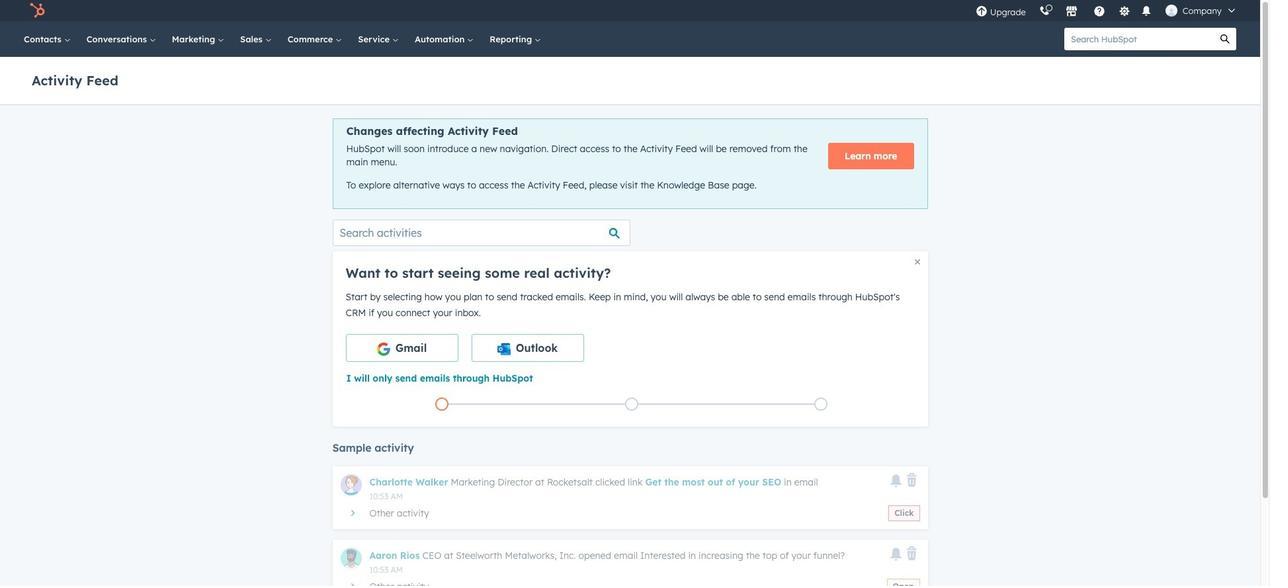 Task type: locate. For each thing, give the bounding box(es) containing it.
None checkbox
[[346, 334, 458, 362], [471, 334, 584, 362], [346, 334, 458, 362], [471, 334, 584, 362]]

jacob simon image
[[1166, 5, 1177, 17]]

Search HubSpot search field
[[1064, 28, 1214, 50]]

marketplaces image
[[1066, 6, 1078, 18]]

list
[[347, 395, 916, 413]]

menu
[[969, 0, 1244, 21]]

close image
[[915, 259, 920, 264]]

onboarding.steps.finalstep.title image
[[818, 401, 824, 408]]



Task type: vqa. For each thing, say whether or not it's contained in the screenshot.
So far so good. Except that it could have been better if we can easily search any record from within the side pan el and associate the email to the record even if the email does not have the contact's email in any of the to, cc, bcc fields of the email
no



Task type: describe. For each thing, give the bounding box(es) containing it.
Search activities search field
[[332, 219, 630, 246]]

onboarding.steps.sendtrackedemailingmail.title image
[[628, 401, 635, 408]]



